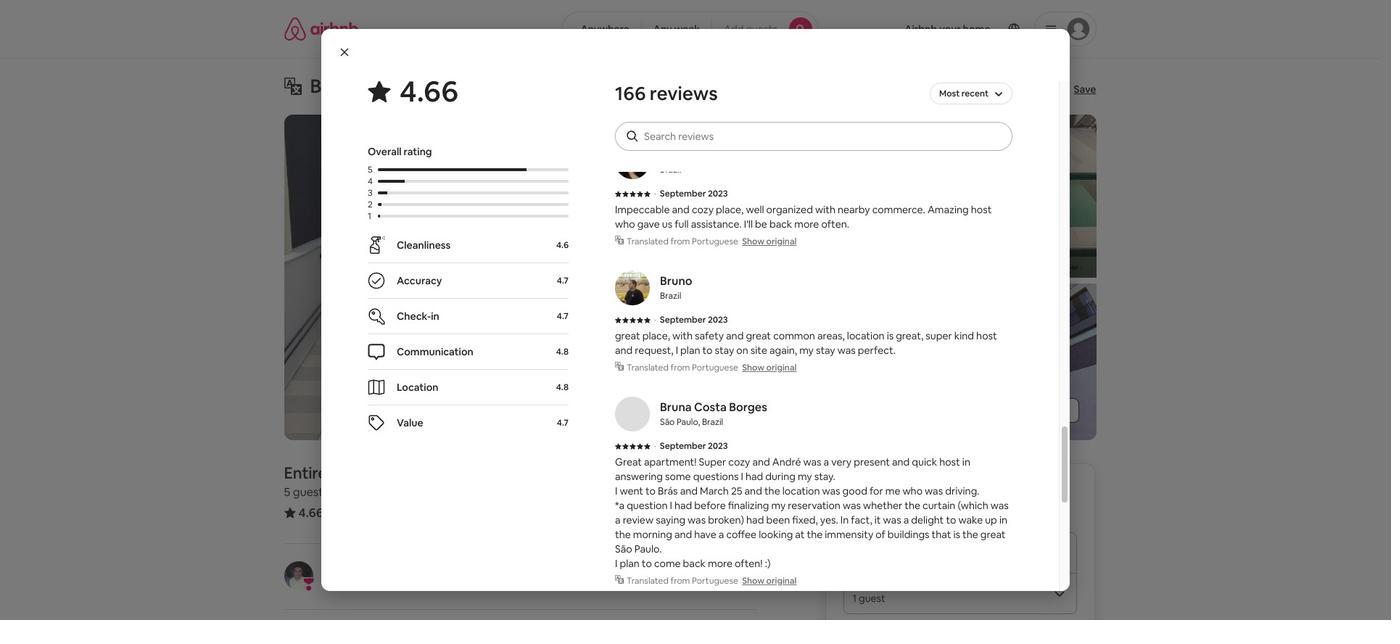Task type: vqa. For each thing, say whether or not it's contained in the screenshot.
Bruna Costa Borges icon
yes



Task type: describe. For each thing, give the bounding box(es) containing it.
saying
[[656, 514, 686, 527]]

was right it
[[883, 514, 902, 527]]

original for bruno
[[767, 362, 797, 374]]

and up the on
[[726, 329, 744, 342]]

was up curtain at the bottom
[[925, 485, 943, 498]]

in up the driving.
[[963, 456, 971, 469]]

rating
[[404, 145, 432, 158]]

of inside "great stay, calm and clean and super cozy. the neighborhood is super quiet and has plenty of shopping spots nearby."
[[647, 91, 657, 104]]

and left quick at right bottom
[[892, 456, 910, 469]]

2023 for bruna
[[708, 440, 728, 452]]

stay.
[[815, 470, 836, 483]]

i up *a on the bottom of page
[[615, 485, 618, 498]]

looking
[[759, 528, 793, 541]]

· september 2023 for bruno
[[654, 314, 728, 326]]

loft
[[330, 463, 356, 483]]

piscina raiada. image
[[284, 115, 690, 440]]

show all photos button
[[964, 398, 1079, 423]]

share
[[1015, 83, 1042, 96]]

more inside great apartment! super cozy and andré was a very present and quick host in answering some questions i had during my stay. i went to brás and march 25 and the location was good for me who was driving. *a question i had before finalizing my reservation was whether the curtain (which was a review saying was broken) had been fixed, yes. in fact, it was a delight to wake up in the morning and have a coffee looking at the immensity of buildings that is the great são paulo. i plan to come back more often! :)
[[708, 557, 733, 570]]

cozy inside impeccable and cozy place, well organized with nearby commerce. amazing host who gave us full assistance. i'll be back more often.
[[692, 203, 714, 216]]

any week
[[654, 22, 700, 36]]

wake
[[959, 514, 983, 527]]

bruno image
[[615, 271, 650, 305]]

is inside great apartment! super cozy and andré was a very present and quick host in answering some questions i had during my stay. i went to brás and march 25 and the location was good for me who was driving. *a question i had before finalizing my reservation was whether the curtain (which was a review saying was broken) had been fixed, yes. in fact, it was a delight to wake up in the morning and have a coffee looking at the immensity of buildings that is the great são paulo. i plan to come back more often! :)
[[954, 528, 961, 541]]

:)
[[765, 557, 771, 570]]

brazil inside the vitória brazil
[[660, 164, 682, 176]]

show for bruno
[[742, 362, 765, 374]]

check-
[[397, 310, 431, 323]]

super up 'nearby.'
[[757, 77, 784, 90]]

location
[[397, 381, 439, 394]]

a down *a on the bottom of page
[[615, 514, 621, 527]]

curtain
[[923, 499, 956, 512]]

full
[[675, 218, 689, 231]]

and down some
[[680, 485, 698, 498]]

4.66 inside 4.66 dialog
[[400, 73, 458, 110]]

have
[[695, 528, 717, 541]]

bom retiro, expo center norte, allianz stadium. image 5 image
[[899, 283, 1097, 440]]

center
[[465, 74, 527, 99]]

entire loft in bom retiro, brazil 5 guests
[[284, 463, 503, 500]]

come
[[654, 557, 681, 570]]

and up the during
[[753, 456, 770, 469]]

whether
[[863, 499, 903, 512]]

· left 'years'
[[381, 579, 383, 592]]

show for bruna costa borges
[[742, 575, 765, 587]]

anywhere
[[581, 22, 630, 36]]

plenty
[[615, 91, 645, 104]]

immensity
[[825, 528, 874, 541]]

expo
[[417, 74, 461, 99]]

during
[[766, 470, 796, 483]]

cleanliness
[[397, 239, 451, 252]]

portuguese for bruno
[[692, 362, 739, 374]]

has
[[985, 77, 1001, 90]]

again,
[[770, 344, 797, 357]]

some
[[665, 470, 691, 483]]

great up site
[[746, 329, 771, 342]]

allianz
[[592, 74, 650, 99]]

translated from portuguese show original for bruno
[[627, 362, 797, 374]]

Search reviews, Press 'Enter' to search text field
[[644, 129, 998, 144]]

piscina. image
[[696, 115, 894, 278]]

check-in
[[397, 310, 439, 323]]

super for location
[[926, 329, 953, 342]]

taxes
[[903, 502, 928, 515]]

before inside $351 aud $232 aud total before taxes
[[869, 502, 901, 515]]

save button
[[1051, 77, 1102, 102]]

host inside great apartment! super cozy and andré was a very present and quick host in answering some questions i had during my stay. i went to brás and march 25 and the location was good for me who was driving. *a question i had before finalizing my reservation was whether the curtain (which was a review saying was broken) had been fixed, yes. in fact, it was a delight to wake up in the morning and have a coffee looking at the immensity of buildings that is the great são paulo. i plan to come back more often! :)
[[940, 456, 960, 469]]

share button
[[992, 77, 1048, 102]]

september for vitória
[[660, 188, 706, 200]]

bruno brazil
[[660, 274, 693, 302]]

years
[[393, 579, 418, 592]]

portuguese for vitória
[[692, 236, 739, 247]]

to up 'that'
[[946, 514, 957, 527]]

entire
[[284, 463, 327, 483]]

amazing
[[928, 203, 969, 216]]

before inside great apartment! super cozy and andré was a very present and quick host in answering some questions i had during my stay. i went to brás and march 25 and the location was good for me who was driving. *a question i had before finalizing my reservation was whether the curtain (which was a review saying was broken) had been fixed, yes. in fact, it was a delight to wake up in the morning and have a coffee looking at the immensity of buildings that is the great são paulo. i plan to come back more often! :)
[[695, 499, 726, 512]]

very
[[832, 456, 852, 469]]

from for bruna
[[671, 575, 690, 587]]

super
[[699, 456, 726, 469]]

show inside button
[[993, 404, 1019, 417]]

host inside great place, with safety and great common areas, location is great, super kind host and request, i plan to stay on site again, my stay was perfect.
[[977, 329, 997, 342]]

morning
[[633, 528, 672, 541]]

· for bruna
[[654, 440, 656, 452]]

superhost
[[330, 579, 379, 592]]

most recent
[[940, 88, 989, 99]]

was up stay.
[[804, 456, 822, 469]]

original for bruna costa borges
[[767, 575, 797, 587]]

was up have
[[688, 514, 706, 527]]

apartment!
[[644, 456, 697, 469]]

in up communication in the bottom left of the page
[[431, 310, 439, 323]]

good
[[843, 485, 868, 498]]

fixed,
[[793, 514, 818, 527]]

great,
[[896, 329, 924, 342]]

delight
[[912, 514, 944, 527]]

great apartment! super cozy and andré was a very present and quick host in answering some questions i had during my stay. i went to brás and march 25 and the location was good for me who was driving. *a question i had before finalizing my reservation was whether the curtain (which was a review saying was broken) had been fixed, yes. in fact, it was a delight to wake up in the morning and have a coffee looking at the immensity of buildings that is the great são paulo. i plan to come back more often! :)
[[615, 456, 1009, 570]]

stay,
[[643, 77, 664, 90]]

is inside "great stay, calm and clean and super cozy. the neighborhood is super quiet and has plenty of shopping spots nearby."
[[901, 77, 908, 90]]

sofá bi cama, acomoda duas pessoas. image
[[696, 283, 894, 440]]

1 vertical spatial my
[[798, 470, 812, 483]]

translated for bruna costa borges
[[627, 575, 669, 587]]

nearby
[[838, 203, 870, 216]]

costa
[[694, 400, 727, 415]]

2 vertical spatial my
[[772, 499, 786, 512]]

great stay, calm and clean and super cozy. the neighborhood is super quiet and has plenty of shopping spots nearby.
[[615, 77, 1001, 104]]

review
[[623, 514, 654, 527]]

commerce.
[[873, 203, 926, 216]]

and right calm
[[691, 77, 708, 90]]

answering
[[615, 470, 663, 483]]

been
[[766, 514, 790, 527]]

super for the
[[910, 77, 936, 90]]

accuracy
[[397, 274, 442, 287]]

was up up
[[991, 499, 1009, 512]]

shopping
[[659, 91, 703, 104]]

was inside great place, with safety and great common areas, location is great, super kind host and request, i plan to stay on site again, my stay was perfect.
[[838, 344, 856, 357]]

cozy inside great apartment! super cozy and andré was a very present and quick host in answering some questions i had during my stay. i went to brás and march 25 and the location was good for me who was driving. *a question i had before finalizing my reservation was whether the curtain (which was a review saying was broken) had been fixed, yes. in fact, it was a delight to wake up in the morning and have a coffee looking at the immensity of buildings that is the great são paulo. i plan to come back more often! :)
[[729, 456, 751, 469]]

borges
[[729, 400, 768, 415]]

show original button for bruno
[[742, 362, 797, 374]]

$232 aud
[[920, 481, 995, 501]]

in
[[841, 514, 849, 527]]

who inside great apartment! super cozy and andré was a very present and quick host in answering some questions i had during my stay. i went to brás and march 25 and the location was good for me who was driving. *a question i had before finalizing my reservation was whether the curtain (which was a review saying was broken) had been fixed, yes. in fact, it was a delight to wake up in the morning and have a coffee looking at the immensity of buildings that is the great são paulo. i plan to come back more often! :)
[[903, 485, 923, 498]]

often.
[[822, 218, 850, 231]]

value
[[397, 416, 423, 430]]

são inside bruna costa borges são paulo, brazil
[[660, 416, 675, 428]]

great inside "great stay, calm and clean and super cozy. the neighborhood is super quiet and has plenty of shopping spots nearby."
[[615, 77, 640, 90]]

translated for vitória
[[627, 236, 669, 247]]

the down wake
[[963, 528, 979, 541]]

request,
[[635, 344, 674, 357]]

kind
[[955, 329, 974, 342]]

3
[[368, 187, 373, 199]]

cozy.
[[786, 77, 810, 90]]

5 inside entire loft in bom retiro, brazil 5 guests
[[284, 485, 290, 500]]

2023 for vitória
[[708, 188, 728, 200]]

brazil inside 'bruno brazil'
[[660, 290, 682, 302]]

paulo,
[[677, 416, 700, 428]]

add
[[724, 22, 744, 36]]

vitória image
[[615, 144, 650, 179]]

from for vitória
[[671, 236, 690, 247]]

1 vertical spatial had
[[675, 499, 692, 512]]

translated from portuguese show original for vitória
[[627, 236, 797, 247]]

2 inside 4.66 dialog
[[368, 199, 373, 210]]

the down review on the bottom
[[615, 528, 631, 541]]

was down good
[[843, 499, 861, 512]]

in inside entire loft in bom retiro, brazil 5 guests
[[360, 463, 373, 483]]

more inside impeccable and cozy place, well organized with nearby commerce. amazing host who gave us full assistance. i'll be back more often.
[[795, 218, 819, 231]]

that
[[932, 528, 951, 541]]

the right at at bottom
[[807, 528, 823, 541]]

1
[[368, 210, 371, 222]]

great up request,
[[615, 329, 640, 342]]

vitória image
[[615, 144, 650, 179]]

and down saying
[[675, 528, 692, 541]]

translated from portuguese show original for bruna
[[627, 575, 797, 587]]

back inside impeccable and cozy place, well organized with nearby commerce. amazing host who gave us full assistance. i'll be back more often.
[[770, 218, 792, 231]]

it
[[875, 514, 881, 527]]

show all photos
[[993, 404, 1068, 417]]

september for bruna
[[660, 440, 706, 452]]

to down "paulo."
[[642, 557, 652, 570]]

and left request,
[[615, 344, 633, 357]]

went
[[620, 485, 644, 498]]

i up 25
[[741, 470, 744, 483]]

broken)
[[708, 514, 744, 527]]

4.66 dialog
[[321, 18, 1070, 591]]

often!
[[735, 557, 763, 570]]

profile element
[[836, 0, 1097, 58]]

and up finalizing
[[745, 485, 762, 498]]

bruno image
[[615, 271, 650, 305]]



Task type: locate. For each thing, give the bounding box(es) containing it.
march
[[700, 485, 729, 498]]

1 vertical spatial 2023
[[708, 314, 728, 326]]

3 portuguese from the top
[[692, 575, 739, 587]]

retiro, down value
[[413, 463, 461, 483]]

1 vertical spatial original
[[767, 362, 797, 374]]

2 4.8 from the top
[[556, 382, 569, 393]]

super left kind
[[926, 329, 953, 342]]

the down the during
[[765, 485, 780, 498]]

portuguese down assistance.
[[692, 236, 739, 247]]

0 vertical spatial show original button
[[742, 236, 797, 247]]

the
[[812, 77, 830, 90]]

original down :)
[[767, 575, 797, 587]]

1 4.7 from the top
[[557, 275, 569, 287]]

1 horizontal spatial place,
[[716, 203, 744, 216]]

before down march
[[695, 499, 726, 512]]

0 vertical spatial of
[[647, 91, 657, 104]]

0 vertical spatial host
[[971, 203, 992, 216]]

1 · september 2023 from the top
[[654, 188, 728, 200]]

1 vertical spatial bom
[[376, 463, 410, 483]]

areas,
[[818, 329, 845, 342]]

host right amazing
[[971, 203, 992, 216]]

0 vertical spatial portuguese
[[692, 236, 739, 247]]

· for bruno
[[654, 314, 656, 326]]

4.7
[[557, 275, 569, 287], [557, 311, 569, 322], [557, 417, 569, 429]]

1 horizontal spatial more
[[795, 218, 819, 231]]

2 vertical spatial translated from portuguese show original
[[627, 575, 797, 587]]

1 vertical spatial host
[[977, 329, 997, 342]]

· september 2023 for vitória
[[654, 188, 728, 200]]

1 horizontal spatial cozy
[[729, 456, 751, 469]]

3 original from the top
[[767, 575, 797, 587]]

0 vertical spatial september
[[660, 188, 706, 200]]

0 vertical spatial with
[[815, 203, 836, 216]]

great down up
[[981, 528, 1006, 541]]

common
[[774, 329, 815, 342]]

0 vertical spatial who
[[615, 218, 635, 231]]

2 vertical spatial portuguese
[[692, 575, 739, 587]]

2023 up safety
[[708, 314, 728, 326]]

assistance.
[[691, 218, 742, 231]]

1 stay from the left
[[715, 344, 734, 357]]

who inside impeccable and cozy place, well organized with nearby commerce. amazing host who gave us full assistance. i'll be back more often.
[[615, 218, 635, 231]]

bruna costa borges image
[[615, 397, 650, 432], [615, 397, 650, 432]]

show down the often!
[[742, 575, 765, 587]]

any week button
[[641, 12, 713, 46]]

bom right automatically translated title: bom retiro, expo center norte, allianz stadium. image
[[310, 74, 351, 99]]

at
[[795, 528, 805, 541]]

1 vertical spatial 4.66
[[299, 505, 324, 521]]

be
[[755, 218, 768, 231]]

had left the during
[[746, 470, 763, 483]]

was down areas,
[[838, 344, 856, 357]]

0 horizontal spatial with
[[673, 329, 693, 342]]

1 horizontal spatial is
[[901, 77, 908, 90]]

stay left the on
[[715, 344, 734, 357]]

photos
[[1034, 404, 1068, 417]]

piscina deck molhado. image
[[899, 115, 1097, 278]]

for
[[870, 485, 884, 498]]

0 vertical spatial place,
[[716, 203, 744, 216]]

i right request,
[[676, 344, 678, 357]]

retiro, inside entire loft in bom retiro, brazil 5 guests
[[413, 463, 461, 483]]

show
[[742, 236, 765, 247], [742, 362, 765, 374], [993, 404, 1019, 417], [742, 575, 765, 587]]

2 show original button from the top
[[742, 362, 797, 374]]

2 vertical spatial translated
[[627, 575, 669, 587]]

0 horizontal spatial place,
[[643, 329, 670, 342]]

0 vertical spatial 5
[[368, 164, 373, 176]]

reviews
[[650, 81, 718, 106]]

stay down areas,
[[816, 344, 836, 357]]

and up full
[[672, 203, 690, 216]]

2
[[368, 199, 373, 210], [385, 579, 391, 592]]

vitória
[[660, 147, 697, 163]]

was down stay.
[[822, 485, 841, 498]]

2 · september 2023 from the top
[[654, 314, 728, 326]]

são inside great apartment! super cozy and andré was a very present and quick host in answering some questions i had during my stay. i went to brás and march 25 and the location was good for me who was driving. *a question i had before finalizing my reservation was whether the curtain (which was a review saying was broken) had been fixed, yes. in fact, it was a delight to wake up in the morning and have a coffee looking at the immensity of buildings that is the great são paulo. i plan to come back more often! :)
[[615, 543, 632, 556]]

(which
[[958, 499, 989, 512]]

my up been
[[772, 499, 786, 512]]

who down impeccable
[[615, 218, 635, 231]]

0 vertical spatial original
[[767, 236, 797, 247]]

i inside great place, with safety and great common areas, location is great, super kind host and request, i plan to stay on site again, my stay was perfect.
[[676, 344, 678, 357]]

portuguese for bruna
[[692, 575, 739, 587]]

and left has
[[965, 77, 983, 90]]

0 vertical spatial from
[[671, 236, 690, 247]]

1 september from the top
[[660, 188, 706, 200]]

my inside great place, with safety and great common areas, location is great, super kind host and request, i plan to stay on site again, my stay was perfect.
[[800, 344, 814, 357]]

with inside impeccable and cozy place, well organized with nearby commerce. amazing host who gave us full assistance. i'll be back more often.
[[815, 203, 836, 216]]

show original button down :)
[[742, 575, 797, 587]]

1 vertical spatial retiro,
[[413, 463, 461, 483]]

2 horizontal spatial is
[[954, 528, 961, 541]]

brazil inside bruna costa borges são paulo, brazil
[[702, 416, 724, 428]]

0 vertical spatial translated from portuguese show original
[[627, 236, 797, 247]]

1 translated from the top
[[627, 236, 669, 247]]

1 vertical spatial translated from portuguese show original
[[627, 362, 797, 374]]

original for vitória
[[767, 236, 797, 247]]

location inside great apartment! super cozy and andré was a very present and quick host in answering some questions i had during my stay. i went to brás and march 25 and the location was good for me who was driving. *a question i had before finalizing my reservation was whether the curtain (which was a review saying was broken) had been fixed, yes. in fact, it was a delight to wake up in the morning and have a coffee looking at the immensity of buildings that is the great são paulo. i plan to come back more often! :)
[[783, 485, 820, 498]]

1 vertical spatial 5
[[284, 485, 290, 500]]

4.7 for check-in
[[557, 311, 569, 322]]

show down i'll
[[742, 236, 765, 247]]

had down finalizing
[[747, 514, 764, 527]]

bom right loft
[[376, 463, 410, 483]]

2 vertical spatial 4.7
[[557, 417, 569, 429]]

1 vertical spatial place,
[[643, 329, 670, 342]]

overall rating
[[368, 145, 432, 158]]

more down organized
[[795, 218, 819, 231]]

4.7 for value
[[557, 417, 569, 429]]

1 horizontal spatial stay
[[816, 344, 836, 357]]

1 vertical spatial translated
[[627, 362, 669, 374]]

from down full
[[671, 236, 690, 247]]

a up buildings
[[904, 514, 909, 527]]

from
[[671, 236, 690, 247], [671, 362, 690, 374], [671, 575, 690, 587]]

1 horizontal spatial 2
[[385, 579, 391, 592]]

show original button for bruna costa borges
[[742, 575, 797, 587]]

5 down entire
[[284, 485, 290, 500]]

september for bruno
[[660, 314, 706, 326]]

1 4.8 from the top
[[556, 346, 569, 358]]

translated from portuguese show original down the often!
[[627, 575, 797, 587]]

quick
[[912, 456, 937, 469]]

3 2023 from the top
[[708, 440, 728, 452]]

with left safety
[[673, 329, 693, 342]]

to inside great place, with safety and great common areas, location is great, super kind host and request, i plan to stay on site again, my stay was perfect.
[[703, 344, 713, 357]]

1 horizontal spatial back
[[770, 218, 792, 231]]

0 vertical spatial bom
[[310, 74, 351, 99]]

buildings
[[888, 528, 930, 541]]

0 horizontal spatial guests
[[293, 485, 329, 500]]

location inside great place, with safety and great common areas, location is great, super kind host and request, i plan to stay on site again, my stay was perfect.
[[847, 329, 885, 342]]

is inside great place, with safety and great common areas, location is great, super kind host and request, i plan to stay on site again, my stay was perfect.
[[887, 329, 894, 342]]

· september 2023
[[654, 188, 728, 200], [654, 314, 728, 326], [654, 440, 728, 452]]

3 translated from the top
[[627, 575, 669, 587]]

back down organized
[[770, 218, 792, 231]]

3 from from the top
[[671, 575, 690, 587]]

2 2023 from the top
[[708, 314, 728, 326]]

to up question
[[646, 485, 656, 498]]

norte,
[[531, 74, 588, 99]]

1 vertical spatial back
[[683, 557, 706, 570]]

1 vertical spatial more
[[708, 557, 733, 570]]

1 horizontal spatial bom
[[376, 463, 410, 483]]

1 horizontal spatial guests
[[746, 22, 778, 36]]

·
[[654, 188, 656, 200], [654, 314, 656, 326], [654, 440, 656, 452], [381, 579, 383, 592]]

plan inside great place, with safety and great common areas, location is great, super kind host and request, i plan to stay on site again, my stay was perfect.
[[681, 344, 701, 357]]

host profile picture image
[[284, 562, 313, 591]]

4.7 for accuracy
[[557, 275, 569, 287]]

0 horizontal spatial before
[[695, 499, 726, 512]]

1 translated from portuguese show original from the top
[[627, 236, 797, 247]]

had up saying
[[675, 499, 692, 512]]

before down '$351 aud'
[[869, 502, 901, 515]]

0 horizontal spatial 2
[[368, 199, 373, 210]]

1 horizontal spatial plan
[[681, 344, 701, 357]]

translated for bruno
[[627, 362, 669, 374]]

2 vertical spatial show original button
[[742, 575, 797, 587]]

1 original from the top
[[767, 236, 797, 247]]

guests right the add
[[746, 22, 778, 36]]

· september 2023 for bruna
[[654, 440, 728, 452]]

0 vertical spatial had
[[746, 470, 763, 483]]

quiet
[[939, 77, 963, 90]]

2 vertical spatial is
[[954, 528, 961, 541]]

3 show original button from the top
[[742, 575, 797, 587]]

most
[[940, 88, 960, 99]]

gave
[[638, 218, 660, 231]]

· september 2023 down paulo,
[[654, 440, 728, 452]]

3 september from the top
[[660, 440, 706, 452]]

0 vertical spatial 4.66
[[400, 73, 458, 110]]

1 from from the top
[[671, 236, 690, 247]]

who up taxes
[[903, 485, 923, 498]]

1 horizontal spatial 4.66
[[400, 73, 458, 110]]

super left quiet
[[910, 77, 936, 90]]

location up reservation
[[783, 485, 820, 498]]

brás
[[658, 485, 678, 498]]

save
[[1074, 83, 1097, 96]]

of inside great apartment! super cozy and andré was a very present and quick host in answering some questions i had during my stay. i went to brás and march 25 and the location was good for me who was driving. *a question i had before finalizing my reservation was whether the curtain (which was a review saying was broken) had been fixed, yes. in fact, it was a delight to wake up in the morning and have a coffee looking at the immensity of buildings that is the great são paulo. i plan to come back more often! :)
[[876, 528, 886, 541]]

i up saying
[[670, 499, 673, 512]]

my
[[800, 344, 814, 357], [798, 470, 812, 483], [772, 499, 786, 512]]

cozy right 'super'
[[729, 456, 751, 469]]

guests inside button
[[746, 22, 778, 36]]

2 original from the top
[[767, 362, 797, 374]]

show left "all"
[[993, 404, 1019, 417]]

2 vertical spatial original
[[767, 575, 797, 587]]

1 portuguese from the top
[[692, 236, 739, 247]]

5 inside 4.66 dialog
[[368, 164, 373, 176]]

and up 'nearby.'
[[738, 77, 755, 90]]

0 vertical spatial 4.8
[[556, 346, 569, 358]]

neighborhood
[[832, 77, 899, 90]]

· september 2023 up safety
[[654, 314, 728, 326]]

2 translated from portuguese show original from the top
[[627, 362, 797, 374]]

1 horizontal spatial são
[[660, 416, 675, 428]]

1 vertical spatial 4.8
[[556, 382, 569, 393]]

to
[[703, 344, 713, 357], [646, 485, 656, 498], [946, 514, 957, 527], [642, 557, 652, 570]]

2 vertical spatial host
[[940, 456, 960, 469]]

4.8 for location
[[556, 382, 569, 393]]

with inside great place, with safety and great common areas, location is great, super kind host and request, i plan to stay on site again, my stay was perfect.
[[673, 329, 693, 342]]

super inside great place, with safety and great common areas, location is great, super kind host and request, i plan to stay on site again, my stay was perfect.
[[926, 329, 953, 342]]

1 vertical spatial is
[[887, 329, 894, 342]]

great
[[615, 456, 642, 469]]

show original button down be
[[742, 236, 797, 247]]

place, up request,
[[643, 329, 670, 342]]

1 vertical spatial september
[[660, 314, 706, 326]]

had
[[746, 470, 763, 483], [675, 499, 692, 512], [747, 514, 764, 527]]

4.8 for communication
[[556, 346, 569, 358]]

$351 aud $232 aud total before taxes
[[844, 481, 995, 515]]

in right loft
[[360, 463, 373, 483]]

place, inside impeccable and cozy place, well organized with nearby commerce. amazing host who gave us full assistance. i'll be back more often.
[[716, 203, 744, 216]]

show original button down site
[[742, 362, 797, 374]]

2 translated from the top
[[627, 362, 669, 374]]

0 vertical spatial 2
[[368, 199, 373, 210]]

well
[[746, 203, 764, 216]]

bruna costa borges são paulo, brazil
[[660, 400, 768, 428]]

2 from from the top
[[671, 362, 690, 374]]

0 horizontal spatial stay
[[715, 344, 734, 357]]

calm
[[666, 77, 688, 90]]

i left come
[[615, 557, 618, 570]]

portuguese down the often!
[[692, 575, 739, 587]]

1 vertical spatial of
[[876, 528, 886, 541]]

impeccable and cozy place, well organized with nearby commerce. amazing host who gave us full assistance. i'll be back more often.
[[615, 203, 992, 231]]

1 vertical spatial plan
[[620, 557, 640, 570]]

a
[[824, 456, 829, 469], [615, 514, 621, 527], [904, 514, 909, 527], [719, 528, 724, 541]]

bom inside entire loft in bom retiro, brazil 5 guests
[[376, 463, 410, 483]]

1 2023 from the top
[[708, 188, 728, 200]]

são left "paulo."
[[615, 543, 632, 556]]

and inside impeccable and cozy place, well organized with nearby commerce. amazing host who gave us full assistance. i'll be back more often.
[[672, 203, 690, 216]]

stay
[[715, 344, 734, 357], [816, 344, 836, 357]]

vitória brazil
[[660, 147, 697, 176]]

and
[[691, 77, 708, 90], [738, 77, 755, 90], [965, 77, 983, 90], [672, 203, 690, 216], [726, 329, 744, 342], [615, 344, 633, 357], [753, 456, 770, 469], [892, 456, 910, 469], [680, 485, 698, 498], [745, 485, 762, 498], [675, 528, 692, 541]]

2 vertical spatial had
[[747, 514, 764, 527]]

2 portuguese from the top
[[692, 362, 739, 374]]

host right kind
[[977, 329, 997, 342]]

september up full
[[660, 188, 706, 200]]

plan down "paulo."
[[620, 557, 640, 570]]

back right come
[[683, 557, 706, 570]]

my down common
[[800, 344, 814, 357]]

bom
[[310, 74, 351, 99], [376, 463, 410, 483]]

2 vertical spatial from
[[671, 575, 690, 587]]

1 vertical spatial 2
[[385, 579, 391, 592]]

2 vertical spatial 2023
[[708, 440, 728, 452]]

automatically translated title: bom retiro, expo center norte, allianz stadium. image
[[284, 78, 301, 95]]

i'll
[[744, 218, 753, 231]]

from down come
[[671, 575, 690, 587]]

1 horizontal spatial who
[[903, 485, 923, 498]]

3 4.7 from the top
[[557, 417, 569, 429]]

show original button for vitória
[[742, 236, 797, 247]]

translated down come
[[627, 575, 669, 587]]

great
[[615, 77, 640, 90], [615, 329, 640, 342], [746, 329, 771, 342], [981, 528, 1006, 541]]

1 vertical spatial from
[[671, 362, 690, 374]]

was
[[838, 344, 856, 357], [804, 456, 822, 469], [822, 485, 841, 498], [925, 485, 943, 498], [843, 499, 861, 512], [991, 499, 1009, 512], [688, 514, 706, 527], [883, 514, 902, 527]]

great inside great apartment! super cozy and andré was a very present and quick host in answering some questions i had during my stay. i went to brás and march 25 and the location was good for me who was driving. *a question i had before finalizing my reservation was whether the curtain (which was a review saying was broken) had been fixed, yes. in fact, it was a delight to wake up in the morning and have a coffee looking at the immensity of buildings that is the great são paulo. i plan to come back more often! :)
[[981, 528, 1006, 541]]

0 horizontal spatial location
[[783, 485, 820, 498]]

paulo.
[[635, 543, 662, 556]]

0 vertical spatial cozy
[[692, 203, 714, 216]]

guests down entire
[[293, 485, 329, 500]]

overall
[[368, 145, 402, 158]]

plan inside great apartment! super cozy and andré was a very present and quick host in answering some questions i had during my stay. i went to brás and march 25 and the location was good for me who was driving. *a question i had before finalizing my reservation was whether the curtain (which was a review saying was broken) had been fixed, yes. in fact, it was a delight to wake up in the morning and have a coffee looking at the immensity of buildings that is the great são paulo. i plan to come back more often! :)
[[620, 557, 640, 570]]

original down be
[[767, 236, 797, 247]]

guests
[[746, 22, 778, 36], [293, 485, 329, 500]]

0 horizontal spatial bom
[[310, 74, 351, 99]]

1 horizontal spatial 5
[[368, 164, 373, 176]]

None search field
[[563, 12, 818, 46]]

2023 for bruno
[[708, 314, 728, 326]]

0 vertical spatial plan
[[681, 344, 701, 357]]

none search field containing anywhere
[[563, 12, 818, 46]]

great place, with safety and great common areas, location is great, super kind host and request, i plan to stay on site again, my stay was perfect.
[[615, 329, 997, 357]]

a up stay.
[[824, 456, 829, 469]]

great up plenty
[[615, 77, 640, 90]]

retiro, left expo
[[355, 74, 413, 99]]

impeccable
[[615, 203, 670, 216]]

more left the often!
[[708, 557, 733, 570]]

from for bruno
[[671, 362, 690, 374]]

the up delight
[[905, 499, 921, 512]]

4.66 down entire
[[299, 505, 324, 521]]

host inside impeccable and cozy place, well organized with nearby commerce. amazing host who gave us full assistance. i'll be back more often.
[[971, 203, 992, 216]]

andré
[[773, 456, 801, 469]]

1 show original button from the top
[[742, 236, 797, 247]]

2 left 'years'
[[385, 579, 391, 592]]

in right up
[[1000, 514, 1008, 527]]

2023
[[708, 188, 728, 200], [708, 314, 728, 326], [708, 440, 728, 452]]

0 vertical spatial translated
[[627, 236, 669, 247]]

· for vitória
[[654, 188, 656, 200]]

1 vertical spatial with
[[673, 329, 693, 342]]

1 vertical spatial who
[[903, 485, 923, 498]]

3 · september 2023 from the top
[[654, 440, 728, 452]]

september
[[660, 188, 706, 200], [660, 314, 706, 326], [660, 440, 706, 452]]

0 vertical spatial my
[[800, 344, 814, 357]]

2 stay from the left
[[816, 344, 836, 357]]

0 vertical spatial · september 2023
[[654, 188, 728, 200]]

1 vertical spatial são
[[615, 543, 632, 556]]

2 vertical spatial · september 2023
[[654, 440, 728, 452]]

2 september from the top
[[660, 314, 706, 326]]

guests inside entire loft in bom retiro, brazil 5 guests
[[293, 485, 329, 500]]

4.6
[[556, 239, 569, 251]]

yes.
[[821, 514, 839, 527]]

back inside great apartment! super cozy and andré was a very present and quick host in answering some questions i had during my stay. i went to brás and march 25 and the location was good for me who was driving. *a question i had before finalizing my reservation was whether the curtain (which was a review saying was broken) had been fixed, yes. in fact, it was a delight to wake up in the morning and have a coffee looking at the immensity of buildings that is the great são paulo. i plan to come back more often! :)
[[683, 557, 706, 570]]

1 vertical spatial portuguese
[[692, 362, 739, 374]]

$351 aud
[[844, 481, 916, 501]]

of down stay,
[[647, 91, 657, 104]]

0 horizontal spatial são
[[615, 543, 632, 556]]

in
[[431, 310, 439, 323], [963, 456, 971, 469], [360, 463, 373, 483], [1000, 514, 1008, 527]]

with up often.
[[815, 203, 836, 216]]

original
[[767, 236, 797, 247], [767, 362, 797, 374], [767, 575, 797, 587]]

from down request,
[[671, 362, 690, 374]]

0 vertical spatial retiro,
[[355, 74, 413, 99]]

is left great,
[[887, 329, 894, 342]]

site
[[751, 344, 768, 357]]

1 horizontal spatial before
[[869, 502, 901, 515]]

us
[[662, 218, 673, 231]]

is right 'that'
[[954, 528, 961, 541]]

translated down request,
[[627, 362, 669, 374]]

reservation
[[788, 499, 841, 512]]

0 horizontal spatial 4.66
[[299, 505, 324, 521]]

is
[[901, 77, 908, 90], [887, 329, 894, 342], [954, 528, 961, 541]]

0 vertical spatial is
[[901, 77, 908, 90]]

show for vitória
[[742, 236, 765, 247]]

more
[[795, 218, 819, 231], [708, 557, 733, 570]]

0 vertical spatial guests
[[746, 22, 778, 36]]

são down 'bruna' in the left of the page
[[660, 416, 675, 428]]

4.8
[[556, 346, 569, 358], [556, 382, 569, 393]]

nearby.
[[733, 91, 767, 104]]

166 reviews
[[615, 81, 718, 106]]

my left stay.
[[798, 470, 812, 483]]

0 horizontal spatial of
[[647, 91, 657, 104]]

2 vertical spatial september
[[660, 440, 706, 452]]

brazil inside entire loft in bom retiro, brazil 5 guests
[[464, 463, 503, 483]]

a down broken)
[[719, 528, 724, 541]]

0 horizontal spatial back
[[683, 557, 706, 570]]

show down site
[[742, 362, 765, 374]]

safety
[[695, 329, 724, 342]]

coffee
[[727, 528, 757, 541]]

2 4.7 from the top
[[557, 311, 569, 322]]

any
[[654, 22, 672, 36]]

são
[[660, 416, 675, 428], [615, 543, 632, 556]]

place, inside great place, with safety and great common areas, location is great, super kind host and request, i plan to stay on site again, my stay was perfect.
[[643, 329, 670, 342]]

questions
[[693, 470, 739, 483]]

1 vertical spatial location
[[783, 485, 820, 498]]

host right quick at right bottom
[[940, 456, 960, 469]]

september up apartment!
[[660, 440, 706, 452]]

0 horizontal spatial 5
[[284, 485, 290, 500]]

0 horizontal spatial plan
[[620, 557, 640, 570]]

0 horizontal spatial is
[[887, 329, 894, 342]]

2023 up 'super'
[[708, 440, 728, 452]]

1 vertical spatial 4.7
[[557, 311, 569, 322]]

0 vertical spatial 2023
[[708, 188, 728, 200]]

3 translated from portuguese show original from the top
[[627, 575, 797, 587]]

1 vertical spatial · september 2023
[[654, 314, 728, 326]]

who
[[615, 218, 635, 231], [903, 485, 923, 498]]

0 horizontal spatial who
[[615, 218, 635, 231]]

166
[[615, 81, 646, 106]]

bruno
[[660, 274, 693, 289]]



